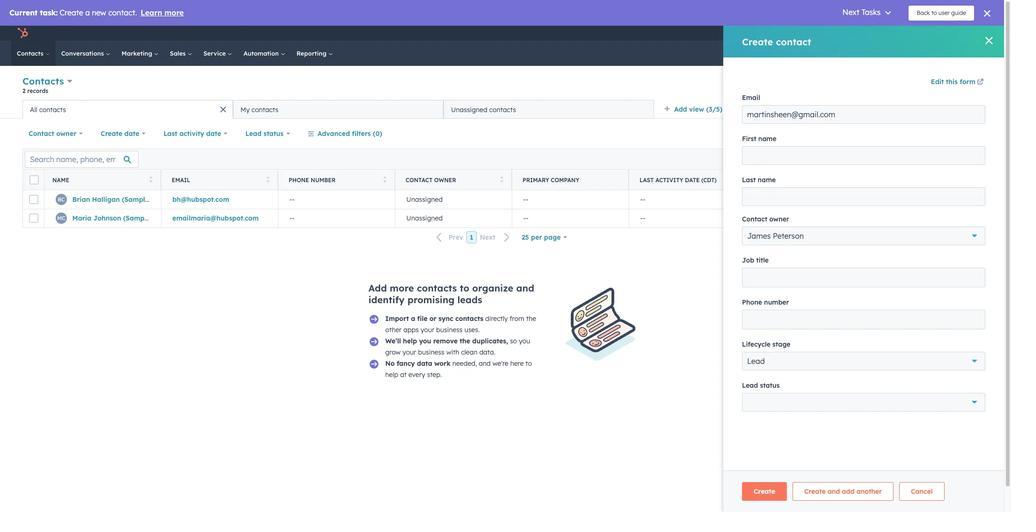 Task type: vqa. For each thing, say whether or not it's contained in the screenshot.
1 button
yes



Task type: describe. For each thing, give the bounding box(es) containing it.
search image
[[985, 50, 991, 57]]

1
[[470, 234, 473, 242]]

prev button
[[431, 232, 467, 244]]

import
[[385, 315, 409, 323]]

1 date from the left
[[124, 130, 139, 138]]

lead for lead status
[[757, 177, 772, 184]]

activity
[[656, 177, 683, 184]]

provation design studio button
[[893, 26, 992, 41]]

add view (3/5) button
[[658, 100, 734, 119]]

date
[[685, 177, 700, 184]]

calling icon button
[[804, 27, 820, 39]]

advanced filters (0)
[[318, 130, 382, 138]]

1 button
[[467, 232, 477, 244]]

Search name, phone, email addresses, or company search field
[[25, 151, 139, 168]]

reporting link
[[291, 41, 339, 66]]

conversations link
[[56, 41, 116, 66]]

brian
[[72, 195, 90, 204]]

views
[[751, 105, 769, 114]]

press to sort. element for email
[[266, 176, 270, 184]]

1 vertical spatial owner
[[434, 177, 456, 184]]

automation
[[244, 50, 281, 57]]

status
[[264, 130, 284, 138]]

marketplaces button
[[822, 26, 842, 41]]

all views
[[740, 105, 769, 114]]

brian halligan (sample contact) link
[[72, 195, 179, 204]]

25 per page button
[[516, 228, 573, 247]]

add more contacts to organize and identify promising leads
[[369, 283, 534, 306]]

fancy
[[397, 360, 415, 368]]

contacts for my contacts
[[252, 106, 278, 114]]

upgrade
[[769, 30, 795, 38]]

or
[[430, 315, 437, 323]]

your inside directly from the other apps your business uses.
[[421, 326, 434, 335]]

design
[[938, 29, 958, 37]]

needed,
[[452, 360, 477, 368]]

contact owner inside contact owner "popup button"
[[29, 130, 76, 138]]

data
[[417, 360, 432, 368]]

lead status button
[[239, 124, 296, 143]]

name
[[52, 177, 69, 184]]

contacts for unassigned contacts
[[489, 106, 516, 114]]

primary company
[[523, 177, 580, 184]]

sync
[[439, 315, 453, 323]]

maria johnson (sample contact)
[[72, 214, 180, 223]]

sales
[[170, 50, 188, 57]]

from
[[510, 315, 524, 323]]

status
[[773, 177, 795, 184]]

last for last activity date (cdt)
[[640, 177, 654, 184]]

next
[[480, 234, 496, 242]]

(sample for halligan
[[122, 195, 149, 204]]

contacts inside add more contacts to organize and identify promising leads
[[417, 283, 457, 294]]

press to sort. image for contact owner
[[500, 176, 504, 183]]

number
[[311, 177, 336, 184]]

1 horizontal spatial contact
[[406, 177, 433, 184]]

remove
[[433, 337, 458, 346]]

a
[[411, 315, 415, 323]]

contacts up uses.
[[455, 315, 483, 323]]

owner inside "popup button"
[[56, 130, 76, 138]]

here
[[510, 360, 524, 368]]

email
[[172, 177, 190, 184]]

1 horizontal spatial help
[[403, 337, 417, 346]]

notifications button
[[875, 26, 891, 41]]

apps
[[404, 326, 419, 335]]

business inside directly from the other apps your business uses.
[[436, 326, 463, 335]]

25
[[522, 234, 529, 242]]

all views link
[[734, 100, 775, 119]]

johnson
[[93, 214, 121, 223]]

contact) for emailmaria@hubspot.com
[[152, 214, 180, 223]]

(sample for johnson
[[123, 214, 150, 223]]

we're
[[493, 360, 509, 368]]

(0)
[[373, 130, 382, 138]]

unassigned button for bh@hubspot.com
[[395, 190, 512, 209]]

hubspot link
[[11, 28, 35, 39]]

press to sort. image
[[266, 176, 270, 183]]

pagination navigation
[[431, 232, 516, 244]]

contact
[[954, 82, 974, 89]]

import a file or sync contacts
[[385, 315, 483, 323]]

25 per page
[[522, 234, 561, 242]]

all contacts
[[30, 106, 66, 114]]

to inside add more contacts to organize and identify promising leads
[[460, 283, 469, 294]]

organize
[[472, 283, 514, 294]]

needed, and we're here to help at every step.
[[385, 360, 532, 380]]

notifications image
[[879, 30, 887, 38]]

2
[[22, 88, 26, 95]]

page
[[544, 234, 561, 242]]

contacts banner
[[22, 74, 982, 100]]

my contacts button
[[233, 100, 444, 119]]

other
[[385, 326, 402, 335]]

contact) for bh@hubspot.com
[[151, 195, 179, 204]]

create date button
[[95, 124, 152, 143]]

unassigned contacts button
[[444, 100, 654, 119]]

last activity date button
[[157, 124, 234, 143]]

hubspot image
[[17, 28, 28, 39]]

and inside add more contacts to organize and identify promising leads
[[516, 283, 534, 294]]

help button
[[844, 26, 860, 41]]

marketplaces image
[[828, 30, 836, 38]]

settings link
[[862, 28, 873, 38]]

records
[[27, 88, 48, 95]]

you inside so you grow your business with clean data.
[[519, 337, 530, 346]]

unassigned for bh@hubspot.com
[[406, 195, 443, 204]]

1 you from the left
[[419, 337, 431, 346]]

last for last activity date
[[164, 130, 177, 138]]

contacts button
[[22, 74, 73, 88]]

data.
[[479, 349, 495, 357]]

provation
[[909, 29, 936, 37]]

bh@hubspot.com
[[172, 195, 229, 204]]

work
[[434, 360, 451, 368]]

automation link
[[238, 41, 291, 66]]

view
[[689, 105, 704, 114]]

halligan
[[92, 195, 120, 204]]

(cdt)
[[701, 177, 717, 184]]

maria
[[72, 214, 91, 223]]

help inside needed, and we're here to help at every step.
[[385, 371, 398, 380]]

-- button for bh@hubspot.com
[[278, 190, 395, 209]]

studio
[[959, 29, 978, 37]]

contact inside "popup button"
[[29, 130, 54, 138]]

upgrade image
[[759, 30, 767, 38]]

all for all contacts
[[30, 106, 37, 114]]

my
[[241, 106, 250, 114]]

1 press to sort. image from the left
[[149, 176, 153, 183]]

calling icon image
[[808, 29, 817, 38]]

1 vertical spatial the
[[460, 337, 470, 346]]



Task type: locate. For each thing, give the bounding box(es) containing it.
the inside directly from the other apps your business uses.
[[526, 315, 536, 323]]

0 horizontal spatial create
[[101, 130, 122, 138]]

to
[[460, 283, 469, 294], [526, 360, 532, 368]]

press to sort. element for contact owner
[[500, 176, 504, 184]]

(3/5)
[[706, 105, 723, 114]]

contacts
[[39, 106, 66, 114], [252, 106, 278, 114], [489, 106, 516, 114], [417, 283, 457, 294], [455, 315, 483, 323]]

contacts right my
[[252, 106, 278, 114]]

settings image
[[863, 30, 872, 38]]

add left more in the bottom of the page
[[369, 283, 387, 294]]

1 horizontal spatial contact owner
[[406, 177, 456, 184]]

the up 'clean'
[[460, 337, 470, 346]]

your down file
[[421, 326, 434, 335]]

emailmaria@hubspot.com button
[[161, 209, 278, 228]]

1 unassigned button from the top
[[395, 190, 512, 209]]

unassigned button for emailmaria@hubspot.com
[[395, 209, 512, 228]]

add inside add more contacts to organize and identify promising leads
[[369, 283, 387, 294]]

press to sort. element for phone number
[[383, 176, 387, 184]]

contact) down email
[[151, 195, 179, 204]]

1 horizontal spatial you
[[519, 337, 530, 346]]

you right so
[[519, 337, 530, 346]]

1 horizontal spatial press to sort. image
[[383, 176, 387, 183]]

more
[[390, 283, 414, 294]]

1 vertical spatial lead
[[757, 177, 772, 184]]

create date
[[101, 130, 139, 138]]

0 vertical spatial unassigned
[[451, 106, 487, 114]]

0 horizontal spatial lead
[[245, 130, 262, 138]]

1 vertical spatial contact)
[[152, 214, 180, 223]]

business inside so you grow your business with clean data.
[[418, 349, 445, 357]]

0 horizontal spatial add
[[369, 283, 387, 294]]

press to sort. image
[[149, 176, 153, 183], [383, 176, 387, 183], [500, 176, 504, 183]]

no fancy data work
[[385, 360, 451, 368]]

service link
[[198, 41, 238, 66]]

0 vertical spatial contact)
[[151, 195, 179, 204]]

create inside popup button
[[101, 130, 122, 138]]

2 horizontal spatial press to sort. image
[[500, 176, 504, 183]]

business up data
[[418, 349, 445, 357]]

(sample down brian halligan (sample contact)
[[123, 214, 150, 223]]

1 horizontal spatial lead
[[757, 177, 772, 184]]

all down 2 records
[[30, 106, 37, 114]]

unassigned button
[[395, 190, 512, 209], [395, 209, 512, 228]]

(sample
[[122, 195, 149, 204], [123, 214, 150, 223]]

1 press to sort. element from the left
[[149, 176, 153, 184]]

menu item
[[802, 26, 804, 41]]

lead left status at the top right
[[757, 177, 772, 184]]

1 vertical spatial (sample
[[123, 214, 150, 223]]

all contacts button
[[22, 100, 233, 119]]

contacts up records
[[22, 75, 64, 87]]

your
[[421, 326, 434, 335], [403, 349, 416, 357]]

activity
[[179, 130, 204, 138]]

contacts down contacts banner
[[489, 106, 516, 114]]

add for add more contacts to organize and identify promising leads
[[369, 283, 387, 294]]

to left "organize"
[[460, 283, 469, 294]]

all left views
[[740, 105, 749, 114]]

0 vertical spatial last
[[164, 130, 177, 138]]

grow
[[385, 349, 401, 357]]

all for all views
[[740, 105, 749, 114]]

create for create contact
[[934, 82, 952, 89]]

help down no
[[385, 371, 398, 380]]

date down all contacts button
[[124, 130, 139, 138]]

last activity date (cdt)
[[640, 177, 717, 184]]

you left remove
[[419, 337, 431, 346]]

1 vertical spatial contacts
[[22, 75, 64, 87]]

and up from
[[516, 283, 534, 294]]

business up we'll help you remove the duplicates,
[[436, 326, 463, 335]]

lead status
[[757, 177, 795, 184]]

1 vertical spatial contact owner
[[406, 177, 456, 184]]

menu
[[752, 26, 993, 41]]

bh@hubspot.com link
[[172, 195, 229, 204]]

0 horizontal spatial help
[[385, 371, 398, 380]]

-- button
[[278, 190, 395, 209], [278, 209, 395, 228], [746, 209, 863, 228]]

0 vertical spatial business
[[436, 326, 463, 335]]

per
[[531, 234, 542, 242]]

leads
[[458, 294, 482, 306]]

2 vertical spatial unassigned
[[406, 214, 443, 223]]

1 horizontal spatial last
[[640, 177, 654, 184]]

contact
[[29, 130, 54, 138], [406, 177, 433, 184]]

1 horizontal spatial and
[[516, 283, 534, 294]]

search button
[[980, 45, 996, 61]]

0 vertical spatial and
[[516, 283, 534, 294]]

identify
[[369, 294, 405, 306]]

contacts for all contacts
[[39, 106, 66, 114]]

0 horizontal spatial press to sort. image
[[149, 176, 153, 183]]

unassigned for emailmaria@hubspot.com
[[406, 214, 443, 223]]

0 vertical spatial contacts
[[17, 50, 45, 57]]

promising
[[408, 294, 455, 306]]

marketing
[[122, 50, 154, 57]]

1 vertical spatial business
[[418, 349, 445, 357]]

Search HubSpot search field
[[873, 45, 987, 61]]

james peterson image
[[899, 29, 907, 37]]

2 press to sort. element from the left
[[266, 176, 270, 184]]

file
[[417, 315, 428, 323]]

0 horizontal spatial contact owner
[[29, 130, 76, 138]]

contacts inside button
[[252, 106, 278, 114]]

0 horizontal spatial all
[[30, 106, 37, 114]]

and inside needed, and we're here to help at every step.
[[479, 360, 491, 368]]

0 horizontal spatial contact
[[29, 130, 54, 138]]

1 horizontal spatial create
[[934, 82, 952, 89]]

2 date from the left
[[206, 130, 221, 138]]

1 horizontal spatial date
[[206, 130, 221, 138]]

sales link
[[164, 41, 198, 66]]

so
[[510, 337, 517, 346]]

0 vertical spatial owner
[[56, 130, 76, 138]]

contacts inside popup button
[[22, 75, 64, 87]]

0 vertical spatial contact owner
[[29, 130, 76, 138]]

1 horizontal spatial owner
[[434, 177, 456, 184]]

your inside so you grow your business with clean data.
[[403, 349, 416, 357]]

1 vertical spatial last
[[640, 177, 654, 184]]

0 vertical spatial add
[[674, 105, 687, 114]]

1 vertical spatial add
[[369, 283, 387, 294]]

0 horizontal spatial owner
[[56, 130, 76, 138]]

0 horizontal spatial to
[[460, 283, 469, 294]]

clean
[[461, 349, 478, 357]]

reporting
[[297, 50, 328, 57]]

1 horizontal spatial your
[[421, 326, 434, 335]]

marketing link
[[116, 41, 164, 66]]

0 horizontal spatial the
[[460, 337, 470, 346]]

business
[[436, 326, 463, 335], [418, 349, 445, 357]]

directly
[[485, 315, 508, 323]]

lead inside popup button
[[245, 130, 262, 138]]

emailmaria@hubspot.com link
[[172, 214, 259, 223]]

0 horizontal spatial and
[[479, 360, 491, 368]]

1 horizontal spatial to
[[526, 360, 532, 368]]

the right from
[[526, 315, 536, 323]]

every
[[409, 371, 425, 380]]

phone
[[289, 177, 309, 184]]

1 all from the left
[[740, 105, 749, 114]]

contact owner
[[29, 130, 76, 138], [406, 177, 456, 184]]

lead for lead status
[[245, 130, 262, 138]]

0 vertical spatial contact
[[29, 130, 54, 138]]

1 vertical spatial contact
[[406, 177, 433, 184]]

duplicates,
[[472, 337, 508, 346]]

last activity date
[[164, 130, 221, 138]]

2 you from the left
[[519, 337, 530, 346]]

0 horizontal spatial date
[[124, 130, 139, 138]]

emailmaria@hubspot.com
[[172, 214, 259, 223]]

and down data.
[[479, 360, 491, 368]]

no
[[385, 360, 395, 368]]

0 vertical spatial help
[[403, 337, 417, 346]]

0 vertical spatial the
[[526, 315, 536, 323]]

1 horizontal spatial add
[[674, 105, 687, 114]]

help
[[403, 337, 417, 346], [385, 371, 398, 380]]

3 press to sort. element from the left
[[383, 176, 387, 184]]

maria johnson (sample contact) link
[[72, 214, 180, 223]]

0 vertical spatial (sample
[[122, 195, 149, 204]]

your up fancy
[[403, 349, 416, 357]]

primary company column header
[[512, 170, 629, 190]]

unassigned contacts
[[451, 106, 516, 114]]

contacts up import a file or sync contacts on the left bottom of the page
[[417, 283, 457, 294]]

2 press to sort. image from the left
[[383, 176, 387, 183]]

directly from the other apps your business uses.
[[385, 315, 536, 335]]

owner
[[56, 130, 76, 138], [434, 177, 456, 184]]

create contact button
[[926, 78, 982, 93]]

menu containing provation design studio
[[752, 26, 993, 41]]

advanced filters (0) button
[[302, 124, 388, 143]]

provation design studio
[[909, 29, 978, 37]]

create for create date
[[101, 130, 122, 138]]

4 press to sort. element from the left
[[500, 176, 504, 184]]

1 vertical spatial and
[[479, 360, 491, 368]]

1 vertical spatial help
[[385, 371, 398, 380]]

lead left status
[[245, 130, 262, 138]]

-
[[289, 195, 292, 204], [292, 195, 295, 204], [523, 195, 526, 204], [526, 195, 529, 204], [640, 195, 643, 204], [643, 195, 646, 204], [289, 214, 292, 223], [292, 214, 295, 223], [523, 214, 526, 223], [526, 214, 529, 223], [640, 214, 643, 223], [643, 214, 646, 223], [757, 214, 760, 223], [760, 214, 763, 223]]

2 all from the left
[[30, 106, 37, 114]]

(sample up 'maria johnson (sample contact)'
[[122, 195, 149, 204]]

0 vertical spatial create
[[934, 82, 952, 89]]

last left activity
[[164, 130, 177, 138]]

0 horizontal spatial your
[[403, 349, 416, 357]]

contact)
[[151, 195, 179, 204], [152, 214, 180, 223]]

1 vertical spatial your
[[403, 349, 416, 357]]

primary
[[523, 177, 549, 184]]

press to sort. image for phone number
[[383, 176, 387, 183]]

1 vertical spatial to
[[526, 360, 532, 368]]

create contact
[[934, 82, 974, 89]]

add for add view (3/5)
[[674, 105, 687, 114]]

date right activity
[[206, 130, 221, 138]]

add inside add view (3/5) popup button
[[674, 105, 687, 114]]

to inside needed, and we're here to help at every step.
[[526, 360, 532, 368]]

to right here
[[526, 360, 532, 368]]

0 horizontal spatial you
[[419, 337, 431, 346]]

bh@hubspot.com button
[[161, 190, 278, 209]]

last inside last activity date popup button
[[164, 130, 177, 138]]

step.
[[427, 371, 442, 380]]

contacts down records
[[39, 106, 66, 114]]

1 vertical spatial create
[[101, 130, 122, 138]]

press to sort. element
[[149, 176, 153, 184], [266, 176, 270, 184], [383, 176, 387, 184], [500, 176, 504, 184]]

add
[[674, 105, 687, 114], [369, 283, 387, 294]]

add view (3/5)
[[674, 105, 723, 114]]

unassigned inside button
[[451, 106, 487, 114]]

my contacts
[[241, 106, 278, 114]]

3 press to sort. image from the left
[[500, 176, 504, 183]]

contact owner button
[[22, 124, 89, 143]]

contacts down 'hubspot' link
[[17, 50, 45, 57]]

1 vertical spatial unassigned
[[406, 195, 443, 204]]

-- button for emailmaria@hubspot.com
[[278, 209, 395, 228]]

unassigned
[[451, 106, 487, 114], [406, 195, 443, 204], [406, 214, 443, 223]]

1 horizontal spatial all
[[740, 105, 749, 114]]

help image
[[848, 30, 856, 38]]

add left view on the top
[[674, 105, 687, 114]]

conversations
[[61, 50, 106, 57]]

0 vertical spatial to
[[460, 283, 469, 294]]

contacts
[[17, 50, 45, 57], [22, 75, 64, 87]]

2 records
[[22, 88, 48, 95]]

date
[[124, 130, 139, 138], [206, 130, 221, 138]]

we'll help you remove the duplicates,
[[385, 337, 508, 346]]

prev
[[449, 234, 463, 242]]

help down apps
[[403, 337, 417, 346]]

create left 'contact'
[[934, 82, 952, 89]]

last left "activity" on the right of the page
[[640, 177, 654, 184]]

uses.
[[465, 326, 480, 335]]

brian halligan (sample contact)
[[72, 195, 179, 204]]

contact) down bh@hubspot.com
[[152, 214, 180, 223]]

2 unassigned button from the top
[[395, 209, 512, 228]]

all inside all contacts button
[[30, 106, 37, 114]]

you
[[419, 337, 431, 346], [519, 337, 530, 346]]

filters
[[352, 130, 371, 138]]

all inside all views link
[[740, 105, 749, 114]]

0 horizontal spatial last
[[164, 130, 177, 138]]

create down all contacts button
[[101, 130, 122, 138]]

0 vertical spatial your
[[421, 326, 434, 335]]

1 horizontal spatial the
[[526, 315, 536, 323]]

create inside button
[[934, 82, 952, 89]]

0 vertical spatial lead
[[245, 130, 262, 138]]



